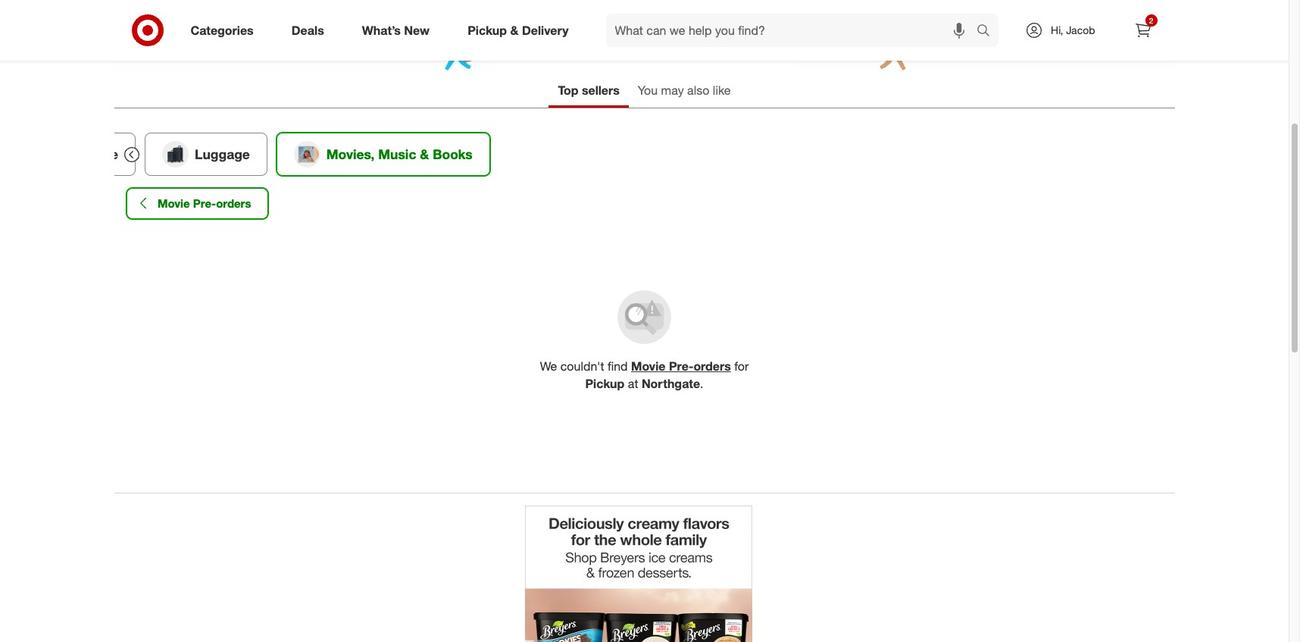 Task type: describe. For each thing, give the bounding box(es) containing it.
0 vertical spatial pickup
[[468, 22, 507, 38]]

pre- inside button
[[193, 196, 216, 211]]

1 horizontal spatial &
[[511, 22, 519, 38]]

for
[[735, 358, 749, 374]]

home
[[81, 146, 118, 162]]

search
[[970, 24, 1007, 39]]

& inside button
[[420, 146, 429, 162]]

like
[[713, 83, 731, 98]]

movie pre-orders button
[[126, 188, 268, 219]]

jacob
[[1067, 24, 1096, 36]]

delivery
[[522, 22, 569, 38]]

may
[[662, 83, 684, 98]]

what's new
[[362, 22, 430, 38]]

you may also like
[[638, 83, 731, 98]]

also
[[688, 83, 710, 98]]

luggage button
[[144, 133, 267, 176]]

movies, music & books
[[326, 146, 472, 162]]

movie inside we couldn't find movie pre-orders for pickup at northgate .
[[632, 358, 666, 374]]

pickup & delivery link
[[455, 14, 588, 47]]

luggage
[[194, 146, 250, 162]]

home button
[[31, 133, 135, 176]]

pickup & delivery
[[468, 22, 569, 38]]

orders inside we couldn't find movie pre-orders for pickup at northgate .
[[694, 358, 731, 374]]

orders inside button
[[216, 196, 251, 211]]

we couldn't find movie pre-orders for pickup at northgate .
[[540, 358, 749, 391]]

movie pre-orders link
[[632, 358, 731, 374]]

what's
[[362, 22, 401, 38]]

movie pre-orders
[[157, 196, 251, 211]]

new
[[404, 22, 430, 38]]

advertisement region
[[525, 505, 752, 642]]

top
[[558, 83, 579, 98]]

top sellers link
[[549, 76, 629, 108]]

sellers
[[582, 83, 620, 98]]

hi, jacob
[[1052, 24, 1096, 36]]

movies, music & books button
[[276, 133, 490, 176]]

find
[[608, 358, 628, 374]]

you may also like link
[[629, 76, 740, 108]]



Task type: locate. For each thing, give the bounding box(es) containing it.
couldn't
[[561, 358, 605, 374]]

you
[[638, 83, 658, 98]]

0 vertical spatial pre-
[[193, 196, 216, 211]]

pickup inside we couldn't find movie pre-orders for pickup at northgate .
[[586, 376, 625, 391]]

0 horizontal spatial pickup
[[468, 22, 507, 38]]

orders up . on the right of the page
[[694, 358, 731, 374]]

1 vertical spatial movie
[[632, 358, 666, 374]]

.
[[701, 376, 704, 391]]

1 horizontal spatial movie
[[632, 358, 666, 374]]

& left delivery
[[511, 22, 519, 38]]

2 link
[[1127, 14, 1160, 47]]

categories link
[[178, 14, 273, 47]]

categories
[[191, 22, 254, 38]]

1 horizontal spatial pre-
[[669, 358, 694, 374]]

we
[[540, 358, 557, 374]]

movie inside button
[[157, 196, 190, 211]]

1 vertical spatial orders
[[694, 358, 731, 374]]

what's new link
[[349, 14, 449, 47]]

0 vertical spatial movie
[[157, 196, 190, 211]]

& right the music
[[420, 146, 429, 162]]

northgate
[[642, 376, 701, 391]]

pickup
[[468, 22, 507, 38], [586, 376, 625, 391]]

orders
[[216, 196, 251, 211], [694, 358, 731, 374]]

pre- up northgate at bottom
[[669, 358, 694, 374]]

0 horizontal spatial &
[[420, 146, 429, 162]]

1 vertical spatial pickup
[[586, 376, 625, 391]]

movie down luggage button
[[157, 196, 190, 211]]

0 horizontal spatial pre-
[[193, 196, 216, 211]]

deals link
[[279, 14, 343, 47]]

at
[[628, 376, 639, 391]]

1 vertical spatial &
[[420, 146, 429, 162]]

1 vertical spatial pre-
[[669, 358, 694, 374]]

2
[[1150, 16, 1154, 25]]

movies,
[[326, 146, 374, 162]]

music
[[378, 146, 416, 162]]

movie
[[157, 196, 190, 211], [632, 358, 666, 374]]

pre-
[[193, 196, 216, 211], [669, 358, 694, 374]]

pre- down luggage button
[[193, 196, 216, 211]]

0 horizontal spatial orders
[[216, 196, 251, 211]]

deals
[[292, 22, 324, 38]]

top sellers
[[558, 83, 620, 98]]

0 vertical spatial &
[[511, 22, 519, 38]]

books
[[433, 146, 472, 162]]

pickup down find at the left bottom of page
[[586, 376, 625, 391]]

What can we help you find? suggestions appear below search field
[[606, 14, 981, 47]]

orders down luggage at top
[[216, 196, 251, 211]]

search button
[[970, 14, 1007, 50]]

movie up at
[[632, 358, 666, 374]]

pickup left delivery
[[468, 22, 507, 38]]

1 horizontal spatial pickup
[[586, 376, 625, 391]]

1 horizontal spatial orders
[[694, 358, 731, 374]]

0 vertical spatial orders
[[216, 196, 251, 211]]

0 horizontal spatial movie
[[157, 196, 190, 211]]

&
[[511, 22, 519, 38], [420, 146, 429, 162]]

pre- inside we couldn't find movie pre-orders for pickup at northgate .
[[669, 358, 694, 374]]

hi,
[[1052, 24, 1064, 36]]



Task type: vqa. For each thing, say whether or not it's contained in the screenshot.
2 link
yes



